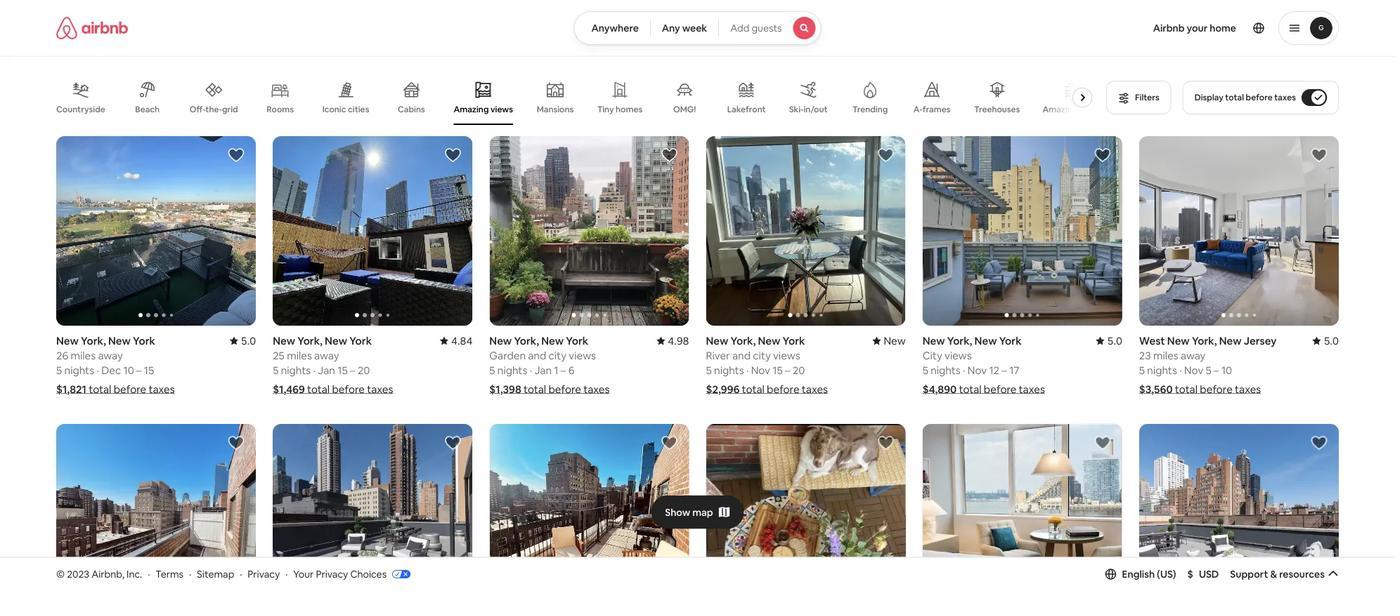 Task type: vqa. For each thing, say whether or not it's contained in the screenshot.
rightmost $2,635
no



Task type: describe. For each thing, give the bounding box(es) containing it.
the-
[[206, 104, 222, 115]]

5 inside new york, new york 25 miles away 5 nights · jan 15 – 20 $1,469 total before taxes
[[273, 364, 279, 377]]

– inside new york, new york 25 miles away 5 nights · jan 15 – 20 $1,469 total before taxes
[[350, 364, 355, 377]]

grid
[[222, 104, 238, 115]]

nights inside west new york, new jersey 23 miles away 5 nights · nov 5 – 10 $3,560 total before taxes
[[1148, 364, 1177, 377]]

total inside the display total before taxes button
[[1225, 92, 1244, 103]]

west
[[1139, 334, 1165, 348]]

map
[[693, 507, 713, 519]]

views inside 'new york, new york garden and city views 5 nights · jan 1 – 6 $1,398 total before taxes'
[[569, 349, 596, 363]]

12
[[989, 364, 1000, 377]]

5.0 out of 5 average rating image for new york, new york 26 miles away 5 nights · dec 10 – 15 $1,821 total before taxes
[[230, 334, 256, 348]]

resources
[[1280, 569, 1325, 581]]

your privacy choices link
[[293, 568, 411, 582]]

support & resources button
[[1230, 569, 1339, 581]]

filters button
[[1107, 81, 1172, 115]]

privacy link
[[248, 568, 280, 581]]

– inside new york, new york river and city views 5 nights · nov 15 – 20 $2,996 total before taxes
[[785, 364, 791, 377]]

any week
[[662, 22, 707, 34]]

cities
[[348, 104, 369, 115]]

york, for 26
[[81, 334, 106, 348]]

$2,996
[[706, 383, 740, 396]]

york for dec 10 – 15
[[133, 334, 155, 348]]

$4,890
[[923, 383, 957, 396]]

ski-
[[789, 104, 804, 115]]

· inside 'new york, new york garden and city views 5 nights · jan 1 – 6 $1,398 total before taxes'
[[530, 364, 532, 377]]

$
[[1188, 569, 1194, 581]]

1 new from the left
[[56, 334, 79, 348]]

rooms
[[267, 104, 294, 115]]

$1,821
[[56, 383, 86, 396]]

taxes inside button
[[1275, 92, 1296, 103]]

new york, new york 25 miles away 5 nights · jan 15 – 20 $1,469 total before taxes
[[273, 334, 393, 396]]

display
[[1195, 92, 1224, 103]]

away for dec
[[98, 349, 123, 363]]

away for jan
[[314, 349, 339, 363]]

omg!
[[673, 104, 696, 115]]

beach
[[135, 104, 160, 115]]

2 add to wishlist: new york, new york image from the left
[[661, 435, 678, 452]]

iconic cities
[[322, 104, 369, 115]]

show map
[[665, 507, 713, 519]]

usd
[[1199, 569, 1219, 581]]

jan inside 'new york, new york garden and city views 5 nights · jan 1 – 6 $1,398 total before taxes'
[[535, 364, 552, 377]]

&
[[1271, 569, 1277, 581]]

©
[[56, 568, 65, 581]]

terms
[[156, 568, 184, 581]]

your privacy choices
[[293, 568, 387, 581]]

20 inside new york, new york river and city views 5 nights · nov 15 – 20 $2,996 total before taxes
[[793, 364, 805, 377]]

airbnb
[[1153, 22, 1185, 34]]

5 inside new york, new york city views 5 nights · nov 12 – 17 $4,890 total before taxes
[[923, 364, 929, 377]]

taxes inside west new york, new jersey 23 miles away 5 nights · nov 5 – 10 $3,560 total before taxes
[[1235, 383, 1261, 396]]

english (us)
[[1122, 569, 1177, 581]]

add guests button
[[719, 11, 821, 45]]

add
[[731, 22, 750, 34]]

display total before taxes button
[[1183, 81, 1339, 115]]

iconic
[[322, 104, 346, 115]]

· inside new york, new york city views 5 nights · nov 12 – 17 $4,890 total before taxes
[[963, 364, 966, 377]]

treehouses
[[974, 104, 1020, 115]]

choices
[[350, 568, 387, 581]]

· inside new york, new york 26 miles away 5 nights · dec 10 – 15 $1,821 total before taxes
[[97, 364, 99, 377]]

off-the-grid
[[190, 104, 238, 115]]

york, inside west new york, new jersey 23 miles away 5 nights · nov 5 – 10 $3,560 total before taxes
[[1192, 334, 1217, 348]]

display total before taxes
[[1195, 92, 1296, 103]]

2 new from the left
[[108, 334, 131, 348]]

7 5 from the left
[[1206, 364, 1212, 377]]

tiny homes
[[598, 104, 643, 115]]

7 new from the left
[[884, 334, 906, 348]]

trending
[[853, 104, 888, 115]]

english
[[1122, 569, 1155, 581]]

support
[[1230, 569, 1268, 581]]

17
[[1010, 364, 1020, 377]]

group containing off-the-grid
[[56, 70, 1102, 125]]

jersey
[[1244, 334, 1277, 348]]

add to wishlist: new york, new york image for new york, new york city views 5 nights · nov 12 – 17 $4,890 total before taxes
[[1094, 147, 1111, 164]]

26
[[56, 349, 68, 363]]

mansions
[[537, 104, 574, 115]]

any
[[662, 22, 680, 34]]

frames
[[923, 104, 951, 115]]

cabins
[[398, 104, 425, 115]]

– inside new york, new york city views 5 nights · nov 12 – 17 $4,890 total before taxes
[[1002, 364, 1007, 377]]

before inside new york, new york 26 miles away 5 nights · dec 10 – 15 $1,821 total before taxes
[[114, 383, 146, 396]]

8 new from the left
[[923, 334, 945, 348]]

york for nov 15 – 20
[[783, 334, 805, 348]]

5.0 out of 5 average rating image for new york, new york city views 5 nights · nov 12 – 17 $4,890 total before taxes
[[1096, 334, 1123, 348]]

– inside new york, new york 26 miles away 5 nights · dec 10 – 15 $1,821 total before taxes
[[136, 364, 142, 377]]

new york, new york garden and city views 5 nights · jan 1 – 6 $1,398 total before taxes
[[490, 334, 610, 396]]

nov for and
[[751, 364, 770, 377]]

homes
[[616, 104, 643, 115]]

off-
[[190, 104, 206, 115]]

4.84 out of 5 average rating image
[[440, 334, 473, 348]]

$1,469
[[273, 383, 305, 396]]

· inside new york, new york river and city views 5 nights · nov 15 – 20 $2,996 total before taxes
[[746, 364, 749, 377]]

in/out
[[804, 104, 828, 115]]

jan inside new york, new york 25 miles away 5 nights · jan 15 – 20 $1,469 total before taxes
[[318, 364, 335, 377]]

1
[[554, 364, 559, 377]]

3 add to wishlist: new york, new york image from the left
[[1094, 435, 1111, 452]]

5.0 out of 5 average rating image
[[1313, 334, 1339, 348]]

total inside 'new york, new york garden and city views 5 nights · jan 1 – 6 $1,398 total before taxes'
[[524, 383, 546, 396]]

guests
[[752, 22, 782, 34]]

amazing for amazing views
[[454, 104, 489, 115]]

nov for 23
[[1185, 364, 1204, 377]]

add to wishlist: west new york, new jersey image
[[1311, 147, 1328, 164]]

a-
[[914, 104, 923, 115]]

airbnb your home link
[[1145, 13, 1245, 43]]

nights inside 'new york, new york garden and city views 5 nights · jan 1 – 6 $1,398 total before taxes'
[[498, 364, 528, 377]]

week
[[682, 22, 707, 34]]

23
[[1139, 349, 1151, 363]]

before inside west new york, new jersey 23 miles away 5 nights · nov 5 – 10 $3,560 total before taxes
[[1200, 383, 1233, 396]]

· inside new york, new york 25 miles away 5 nights · jan 15 – 20 $1,469 total before taxes
[[313, 364, 316, 377]]

lakefront
[[727, 104, 766, 115]]

filters
[[1135, 92, 1160, 103]]

total inside west new york, new jersey 23 miles away 5 nights · nov 5 – 10 $3,560 total before taxes
[[1175, 383, 1198, 396]]

taxes inside 'new york, new york garden and city views 5 nights · jan 1 – 6 $1,398 total before taxes'
[[584, 383, 610, 396]]

anywhere button
[[574, 11, 651, 45]]

inc.
[[127, 568, 142, 581]]

nights inside new york, new york river and city views 5 nights · nov 15 – 20 $2,996 total before taxes
[[714, 364, 744, 377]]

25
[[273, 349, 285, 363]]

before inside new york, new york river and city views 5 nights · nov 15 – 20 $2,996 total before taxes
[[767, 383, 800, 396]]

(us)
[[1157, 569, 1177, 581]]

york for nov 12 – 17
[[999, 334, 1022, 348]]

nov inside new york, new york city views 5 nights · nov 12 – 17 $4,890 total before taxes
[[968, 364, 987, 377]]



Task type: locate. For each thing, give the bounding box(es) containing it.
2 horizontal spatial nov
[[1185, 364, 1204, 377]]

privacy
[[248, 568, 280, 581], [316, 568, 348, 581]]

4 – from the left
[[1002, 364, 1007, 377]]

15 inside new york, new york river and city views 5 nights · nov 15 – 20 $2,996 total before taxes
[[773, 364, 783, 377]]

5.0 for new york, new york 26 miles away 5 nights · dec 10 – 15 $1,821 total before taxes
[[241, 334, 256, 348]]

privacy left your
[[248, 568, 280, 581]]

nights down river
[[714, 364, 744, 377]]

1 horizontal spatial 5.0
[[1108, 334, 1123, 348]]

amazing
[[454, 104, 489, 115], [1043, 104, 1078, 115]]

add guests
[[731, 22, 782, 34]]

3 nov from the left
[[1185, 364, 1204, 377]]

15 inside new york, new york 26 miles away 5 nights · dec 10 – 15 $1,821 total before taxes
[[144, 364, 154, 377]]

before inside new york, new york 25 miles away 5 nights · jan 15 – 20 $1,469 total before taxes
[[332, 383, 365, 396]]

away up dec
[[98, 349, 123, 363]]

$1,398
[[490, 383, 521, 396]]

2 20 from the left
[[793, 364, 805, 377]]

11 new from the left
[[541, 334, 564, 348]]

5.0 out of 5 average rating image
[[230, 334, 256, 348], [1096, 334, 1123, 348]]

away inside new york, new york 25 miles away 5 nights · jan 15 – 20 $1,469 total before taxes
[[314, 349, 339, 363]]

20
[[358, 364, 370, 377], [793, 364, 805, 377]]

9 new from the left
[[975, 334, 997, 348]]

5.0 for new york, new york city views 5 nights · nov 12 – 17 $4,890 total before taxes
[[1108, 334, 1123, 348]]

2 nights from the left
[[281, 364, 311, 377]]

1 horizontal spatial away
[[314, 349, 339, 363]]

york, right west
[[1192, 334, 1217, 348]]

english (us) button
[[1105, 569, 1177, 581]]

10 new from the left
[[490, 334, 512, 348]]

amazing left pools
[[1043, 104, 1078, 115]]

taxes inside new york, new york city views 5 nights · nov 12 – 17 $4,890 total before taxes
[[1019, 383, 1045, 396]]

–
[[136, 364, 142, 377], [350, 364, 355, 377], [785, 364, 791, 377], [1002, 364, 1007, 377], [561, 364, 566, 377], [1214, 364, 1219, 377]]

2 15 from the left
[[338, 364, 348, 377]]

nights down city
[[931, 364, 961, 377]]

add to wishlist: hoboken, new jersey image
[[878, 435, 895, 452]]

20 inside new york, new york 25 miles away 5 nights · jan 15 – 20 $1,469 total before taxes
[[358, 364, 370, 377]]

5 york, from the left
[[514, 334, 539, 348]]

0 horizontal spatial 5.0
[[241, 334, 256, 348]]

6 – from the left
[[1214, 364, 1219, 377]]

1 horizontal spatial 10
[[1222, 364, 1232, 377]]

1 horizontal spatial privacy
[[316, 568, 348, 581]]

1 horizontal spatial 15
[[338, 364, 348, 377]]

13 new from the left
[[1220, 334, 1242, 348]]

total right display
[[1225, 92, 1244, 103]]

2 york from the left
[[350, 334, 372, 348]]

before inside new york, new york city views 5 nights · nov 12 – 17 $4,890 total before taxes
[[984, 383, 1017, 396]]

anywhere
[[591, 22, 639, 34]]

15 inside new york, new york 25 miles away 5 nights · jan 15 – 20 $1,469 total before taxes
[[338, 364, 348, 377]]

countryside
[[56, 104, 105, 115]]

taxes inside new york, new york 25 miles away 5 nights · jan 15 – 20 $1,469 total before taxes
[[367, 383, 393, 396]]

york, for city
[[947, 334, 973, 348]]

1 add to wishlist: new york, new york image from the left
[[228, 435, 245, 452]]

views right city
[[945, 349, 972, 363]]

5 – from the left
[[561, 364, 566, 377]]

miles
[[71, 349, 96, 363], [287, 349, 312, 363], [1154, 349, 1179, 363]]

amazing pools
[[1043, 104, 1102, 115]]

2 and from the left
[[528, 349, 546, 363]]

york, inside 'new york, new york garden and city views 5 nights · jan 1 – 6 $1,398 total before taxes'
[[514, 334, 539, 348]]

nights inside new york, new york 25 miles away 5 nights · jan 15 – 20 $1,469 total before taxes
[[281, 364, 311, 377]]

– inside 'new york, new york garden and city views 5 nights · jan 1 – 6 $1,398 total before taxes'
[[561, 364, 566, 377]]

and right the garden
[[528, 349, 546, 363]]

0 horizontal spatial away
[[98, 349, 123, 363]]

2 city from the left
[[549, 349, 567, 363]]

total down dec
[[89, 383, 111, 396]]

before inside 'new york, new york garden and city views 5 nights · jan 1 – 6 $1,398 total before taxes'
[[549, 383, 581, 396]]

0 horizontal spatial city
[[549, 349, 567, 363]]

0 horizontal spatial amazing
[[454, 104, 489, 115]]

4 nights from the left
[[931, 364, 961, 377]]

views up 6 at the left of page
[[569, 349, 596, 363]]

and for jan 1 – 6
[[528, 349, 546, 363]]

6 new from the left
[[758, 334, 781, 348]]

miles inside new york, new york 26 miles away 5 nights · dec 10 – 15 $1,821 total before taxes
[[71, 349, 96, 363]]

miles for 25
[[287, 349, 312, 363]]

city right river
[[753, 349, 771, 363]]

york, inside new york, new york 26 miles away 5 nights · dec 10 – 15 $1,821 total before taxes
[[81, 334, 106, 348]]

1 horizontal spatial miles
[[287, 349, 312, 363]]

2 york, from the left
[[298, 334, 323, 348]]

0 horizontal spatial privacy
[[248, 568, 280, 581]]

before right "$3,560"
[[1200, 383, 1233, 396]]

1 nov from the left
[[751, 364, 770, 377]]

new york, new york city views 5 nights · nov 12 – 17 $4,890 total before taxes
[[923, 334, 1045, 396]]

add to wishlist: new york, new york image
[[228, 435, 245, 452], [661, 435, 678, 452], [1094, 435, 1111, 452], [1311, 435, 1328, 452]]

sitemap link
[[197, 568, 234, 581]]

0 horizontal spatial 10
[[123, 364, 134, 377]]

new york, new york 26 miles away 5 nights · dec 10 – 15 $1,821 total before taxes
[[56, 334, 175, 396]]

2 away from the left
[[314, 349, 339, 363]]

and for nov 15 – 20
[[732, 349, 751, 363]]

0 horizontal spatial 5.0 out of 5 average rating image
[[230, 334, 256, 348]]

amazing for amazing pools
[[1043, 104, 1078, 115]]

york, for garden
[[514, 334, 539, 348]]

1 horizontal spatial 20
[[793, 364, 805, 377]]

total right "$3,560"
[[1175, 383, 1198, 396]]

10 inside new york, new york 26 miles away 5 nights · dec 10 – 15 $1,821 total before taxes
[[123, 364, 134, 377]]

15
[[144, 364, 154, 377], [338, 364, 348, 377], [773, 364, 783, 377]]

1 away from the left
[[98, 349, 123, 363]]

york,
[[81, 334, 106, 348], [298, 334, 323, 348], [731, 334, 756, 348], [947, 334, 973, 348], [514, 334, 539, 348], [1192, 334, 1217, 348]]

city for jan
[[549, 349, 567, 363]]

total right $1,398
[[524, 383, 546, 396]]

5 inside new york, new york river and city views 5 nights · nov 15 – 20 $2,996 total before taxes
[[706, 364, 712, 377]]

nov inside new york, new york river and city views 5 nights · nov 15 – 20 $2,996 total before taxes
[[751, 364, 770, 377]]

away
[[98, 349, 123, 363], [314, 349, 339, 363], [1181, 349, 1206, 363]]

york, up dec
[[81, 334, 106, 348]]

0 horizontal spatial 15
[[144, 364, 154, 377]]

3 york from the left
[[783, 334, 805, 348]]

total
[[1225, 92, 1244, 103], [89, 383, 111, 396], [307, 383, 330, 396], [742, 383, 765, 396], [959, 383, 982, 396], [524, 383, 546, 396], [1175, 383, 1198, 396]]

new york, new york river and city views 5 nights · nov 15 – 20 $2,996 total before taxes
[[706, 334, 828, 396]]

add to wishlist: new york, new york image for new york, new york 26 miles away 5 nights · dec 10 – 15 $1,821 total before taxes
[[228, 147, 245, 164]]

a-frames
[[914, 104, 951, 115]]

3 new from the left
[[273, 334, 295, 348]]

before down "12"
[[984, 383, 1017, 396]]

6
[[568, 364, 575, 377]]

3 5.0 from the left
[[1324, 334, 1339, 348]]

and right river
[[732, 349, 751, 363]]

taxes inside new york, new york 26 miles away 5 nights · dec 10 – 15 $1,821 total before taxes
[[149, 383, 175, 396]]

6 nights from the left
[[1148, 364, 1177, 377]]

york
[[133, 334, 155, 348], [350, 334, 372, 348], [783, 334, 805, 348], [999, 334, 1022, 348], [566, 334, 589, 348]]

total right $2,996
[[742, 383, 765, 396]]

1 horizontal spatial and
[[732, 349, 751, 363]]

4 add to wishlist: new york, new york image from the left
[[1311, 435, 1328, 452]]

amazing right cabins
[[454, 104, 489, 115]]

1 20 from the left
[[358, 364, 370, 377]]

2 miles from the left
[[287, 349, 312, 363]]

ski-in/out
[[789, 104, 828, 115]]

1 horizontal spatial nov
[[968, 364, 987, 377]]

sitemap
[[197, 568, 234, 581]]

away inside new york, new york 26 miles away 5 nights · dec 10 – 15 $1,821 total before taxes
[[98, 349, 123, 363]]

views
[[491, 104, 513, 115], [773, 349, 800, 363], [945, 349, 972, 363], [569, 349, 596, 363]]

5 york from the left
[[566, 334, 589, 348]]

your
[[1187, 22, 1208, 34]]

and
[[732, 349, 751, 363], [528, 349, 546, 363]]

1 horizontal spatial city
[[753, 349, 771, 363]]

before down 6 at the left of page
[[549, 383, 581, 396]]

miles down west
[[1154, 349, 1179, 363]]

$3,560
[[1139, 383, 1173, 396]]

$ usd
[[1188, 569, 1219, 581]]

2 5.0 out of 5 average rating image from the left
[[1096, 334, 1123, 348]]

1 york, from the left
[[81, 334, 106, 348]]

miles inside new york, new york 25 miles away 5 nights · jan 15 – 20 $1,469 total before taxes
[[287, 349, 312, 363]]

city
[[923, 349, 943, 363]]

nights up $1,821 at the bottom left of the page
[[64, 364, 94, 377]]

2 horizontal spatial away
[[1181, 349, 1206, 363]]

city inside new york, new york river and city views 5 nights · nov 15 – 20 $2,996 total before taxes
[[753, 349, 771, 363]]

new place to stay image
[[873, 334, 906, 348]]

1 jan from the left
[[318, 364, 335, 377]]

3 nights from the left
[[714, 364, 744, 377]]

4 5 from the left
[[923, 364, 929, 377]]

2 horizontal spatial 5.0
[[1324, 334, 1339, 348]]

dec
[[101, 364, 121, 377]]

0 horizontal spatial miles
[[71, 349, 96, 363]]

1 horizontal spatial amazing
[[1043, 104, 1078, 115]]

views inside new york, new york city views 5 nights · nov 12 – 17 $4,890 total before taxes
[[945, 349, 972, 363]]

add to wishlist: new york, new york image for new york, new york river and city views 5 nights · nov 15 – 20 $2,996 total before taxes
[[878, 147, 895, 164]]

1 nights from the left
[[64, 364, 94, 377]]

2 5.0 from the left
[[1108, 334, 1123, 348]]

None search field
[[574, 11, 821, 45]]

· inside west new york, new jersey 23 miles away 5 nights · nov 5 – 10 $3,560 total before taxes
[[1180, 364, 1182, 377]]

1 15 from the left
[[144, 364, 154, 377]]

4.98
[[668, 334, 689, 348]]

york, up $1,469
[[298, 334, 323, 348]]

5 new from the left
[[706, 334, 729, 348]]

1 miles from the left
[[71, 349, 96, 363]]

2 jan from the left
[[535, 364, 552, 377]]

miles for 26
[[71, 349, 96, 363]]

2 5 from the left
[[273, 364, 279, 377]]

terms link
[[156, 568, 184, 581]]

3 15 from the left
[[773, 364, 783, 377]]

before down dec
[[114, 383, 146, 396]]

1 city from the left
[[753, 349, 771, 363]]

10 inside west new york, new jersey 23 miles away 5 nights · nov 5 – 10 $3,560 total before taxes
[[1222, 364, 1232, 377]]

nights up $1,469
[[281, 364, 311, 377]]

1 5.0 out of 5 average rating image from the left
[[230, 334, 256, 348]]

2 nov from the left
[[968, 364, 987, 377]]

amazing views
[[454, 104, 513, 115]]

nights inside new york, new york city views 5 nights · nov 12 – 17 $4,890 total before taxes
[[931, 364, 961, 377]]

5 nights from the left
[[498, 364, 528, 377]]

garden
[[490, 349, 526, 363]]

river
[[706, 349, 730, 363]]

nights
[[64, 364, 94, 377], [281, 364, 311, 377], [714, 364, 744, 377], [931, 364, 961, 377], [498, 364, 528, 377], [1148, 364, 1177, 377]]

miles right 26
[[71, 349, 96, 363]]

your
[[293, 568, 314, 581]]

3 5 from the left
[[706, 364, 712, 377]]

nights up "$3,560"
[[1148, 364, 1177, 377]]

total inside new york, new york 25 miles away 5 nights · jan 15 – 20 $1,469 total before taxes
[[307, 383, 330, 396]]

before right display
[[1246, 92, 1273, 103]]

profile element
[[838, 0, 1339, 56]]

3 – from the left
[[785, 364, 791, 377]]

miles inside west new york, new jersey 23 miles away 5 nights · nov 5 – 10 $3,560 total before taxes
[[1154, 349, 1179, 363]]

york, for river
[[731, 334, 756, 348]]

york, inside new york, new york city views 5 nights · nov 12 – 17 $4,890 total before taxes
[[947, 334, 973, 348]]

1 horizontal spatial jan
[[535, 364, 552, 377]]

any week button
[[650, 11, 719, 45]]

total inside new york, new york city views 5 nights · nov 12 – 17 $4,890 total before taxes
[[959, 383, 982, 396]]

terms · sitemap · privacy ·
[[156, 568, 288, 581]]

total right $1,469
[[307, 383, 330, 396]]

3 miles from the left
[[1154, 349, 1179, 363]]

away right 25
[[314, 349, 339, 363]]

add to wishlist: new york, new york image
[[228, 147, 245, 164], [445, 147, 461, 164], [661, 147, 678, 164], [878, 147, 895, 164], [1094, 147, 1111, 164], [445, 435, 461, 452]]

0 horizontal spatial 20
[[358, 364, 370, 377]]

before
[[1246, 92, 1273, 103], [114, 383, 146, 396], [332, 383, 365, 396], [767, 383, 800, 396], [984, 383, 1017, 396], [549, 383, 581, 396], [1200, 383, 1233, 396]]

city inside 'new york, new york garden and city views 5 nights · jan 1 – 6 $1,398 total before taxes'
[[549, 349, 567, 363]]

york for jan 1 – 6
[[566, 334, 589, 348]]

miles right 25
[[287, 349, 312, 363]]

4 york from the left
[[999, 334, 1022, 348]]

nov
[[751, 364, 770, 377], [968, 364, 987, 377], [1185, 364, 1204, 377]]

0 horizontal spatial jan
[[318, 364, 335, 377]]

york inside new york, new york river and city views 5 nights · nov 15 – 20 $2,996 total before taxes
[[783, 334, 805, 348]]

1 – from the left
[[136, 364, 142, 377]]

pools
[[1080, 104, 1102, 115]]

nights inside new york, new york 26 miles away 5 nights · dec 10 – 15 $1,821 total before taxes
[[64, 364, 94, 377]]

total right $4,890
[[959, 383, 982, 396]]

views inside group
[[491, 104, 513, 115]]

home
[[1210, 22, 1237, 34]]

group
[[56, 70, 1102, 125], [56, 136, 256, 326], [273, 136, 473, 326], [490, 136, 689, 326], [706, 136, 906, 326], [923, 136, 1123, 326], [1139, 136, 1339, 326], [56, 425, 256, 592], [273, 425, 473, 592], [490, 425, 689, 592], [706, 425, 906, 592], [923, 425, 1123, 592], [1139, 425, 1339, 592]]

2 privacy from the left
[[316, 568, 348, 581]]

5 5 from the left
[[490, 364, 495, 377]]

add to wishlist: new york, new york image for new york, new york garden and city views 5 nights · jan 1 – 6 $1,398 total before taxes
[[661, 147, 678, 164]]

1 horizontal spatial 5.0 out of 5 average rating image
[[1096, 334, 1123, 348]]

– inside west new york, new jersey 23 miles away 5 nights · nov 5 – 10 $3,560 total before taxes
[[1214, 364, 1219, 377]]

1 privacy from the left
[[248, 568, 280, 581]]

4 york, from the left
[[947, 334, 973, 348]]

york, for 25
[[298, 334, 323, 348]]

taxes
[[1275, 92, 1296, 103], [149, 383, 175, 396], [367, 383, 393, 396], [802, 383, 828, 396], [1019, 383, 1045, 396], [584, 383, 610, 396], [1235, 383, 1261, 396]]

york inside new york, new york city views 5 nights · nov 12 – 17 $4,890 total before taxes
[[999, 334, 1022, 348]]

views right river
[[773, 349, 800, 363]]

taxes inside new york, new york river and city views 5 nights · nov 15 – 20 $2,996 total before taxes
[[802, 383, 828, 396]]

and inside 'new york, new york garden and city views 5 nights · jan 1 – 6 $1,398 total before taxes'
[[528, 349, 546, 363]]

york inside 'new york, new york garden and city views 5 nights · jan 1 – 6 $1,398 total before taxes'
[[566, 334, 589, 348]]

4.98 out of 5 average rating image
[[657, 334, 689, 348]]

4.84
[[451, 334, 473, 348]]

total inside new york, new york river and city views 5 nights · nov 15 – 20 $2,996 total before taxes
[[742, 383, 765, 396]]

show map button
[[651, 496, 744, 530]]

2 – from the left
[[350, 364, 355, 377]]

city for nov
[[753, 349, 771, 363]]

new
[[56, 334, 79, 348], [108, 334, 131, 348], [273, 334, 295, 348], [325, 334, 347, 348], [706, 334, 729, 348], [758, 334, 781, 348], [884, 334, 906, 348], [923, 334, 945, 348], [975, 334, 997, 348], [490, 334, 512, 348], [541, 334, 564, 348], [1168, 334, 1190, 348], [1220, 334, 1242, 348]]

1 5.0 from the left
[[241, 334, 256, 348]]

2023
[[67, 568, 89, 581]]

6 york, from the left
[[1192, 334, 1217, 348]]

© 2023 airbnb, inc. ·
[[56, 568, 150, 581]]

airbnb,
[[92, 568, 124, 581]]

1 10 from the left
[[123, 364, 134, 377]]

york for jan 15 – 20
[[350, 334, 372, 348]]

before inside button
[[1246, 92, 1273, 103]]

york inside new york, new york 26 miles away 5 nights · dec 10 – 15 $1,821 total before taxes
[[133, 334, 155, 348]]

before right $2,996
[[767, 383, 800, 396]]

0 horizontal spatial nov
[[751, 364, 770, 377]]

privacy right your
[[316, 568, 348, 581]]

4 new from the left
[[325, 334, 347, 348]]

away inside west new york, new jersey 23 miles away 5 nights · nov 5 – 10 $3,560 total before taxes
[[1181, 349, 1206, 363]]

york, inside new york, new york river and city views 5 nights · nov 15 – 20 $2,996 total before taxes
[[731, 334, 756, 348]]

york, inside new york, new york 25 miles away 5 nights · jan 15 – 20 $1,469 total before taxes
[[298, 334, 323, 348]]

1 york from the left
[[133, 334, 155, 348]]

york, up $4,890
[[947, 334, 973, 348]]

show
[[665, 507, 691, 519]]

views left 'mansions'
[[491, 104, 513, 115]]

5 inside 'new york, new york garden and city views 5 nights · jan 1 – 6 $1,398 total before taxes'
[[490, 364, 495, 377]]

airbnb your home
[[1153, 22, 1237, 34]]

west new york, new jersey 23 miles away 5 nights · nov 5 – 10 $3,560 total before taxes
[[1139, 334, 1277, 396]]

and inside new york, new york river and city views 5 nights · nov 15 – 20 $2,996 total before taxes
[[732, 349, 751, 363]]

york inside new york, new york 25 miles away 5 nights · jan 15 – 20 $1,469 total before taxes
[[350, 334, 372, 348]]

support & resources
[[1230, 569, 1325, 581]]

0 horizontal spatial and
[[528, 349, 546, 363]]

3 away from the left
[[1181, 349, 1206, 363]]

6 5 from the left
[[1139, 364, 1145, 377]]

total inside new york, new york 26 miles away 5 nights · dec 10 – 15 $1,821 total before taxes
[[89, 383, 111, 396]]

york, up $2,996
[[731, 334, 756, 348]]

nights down the garden
[[498, 364, 528, 377]]

city up 1
[[549, 349, 567, 363]]

views inside new york, new york river and city views 5 nights · nov 15 – 20 $2,996 total before taxes
[[773, 349, 800, 363]]

2 horizontal spatial miles
[[1154, 349, 1179, 363]]

none search field containing anywhere
[[574, 11, 821, 45]]

york, up the garden
[[514, 334, 539, 348]]

add to wishlist: new york, new york image for new york, new york 25 miles away 5 nights · jan 15 – 20 $1,469 total before taxes
[[445, 147, 461, 164]]

5.0 for west new york, new jersey 23 miles away 5 nights · nov 5 – 10 $3,560 total before taxes
[[1324, 334, 1339, 348]]

2 10 from the left
[[1222, 364, 1232, 377]]

jan
[[318, 364, 335, 377], [535, 364, 552, 377]]

2 horizontal spatial 15
[[773, 364, 783, 377]]

12 new from the left
[[1168, 334, 1190, 348]]

3 york, from the left
[[731, 334, 756, 348]]

away right the 23
[[1181, 349, 1206, 363]]

1 5 from the left
[[56, 364, 62, 377]]

1 and from the left
[[732, 349, 751, 363]]

5.0
[[241, 334, 256, 348], [1108, 334, 1123, 348], [1324, 334, 1339, 348]]

5 inside new york, new york 26 miles away 5 nights · dec 10 – 15 $1,821 total before taxes
[[56, 364, 62, 377]]

before right $1,469
[[332, 383, 365, 396]]

nov inside west new york, new jersey 23 miles away 5 nights · nov 5 – 10 $3,560 total before taxes
[[1185, 364, 1204, 377]]



